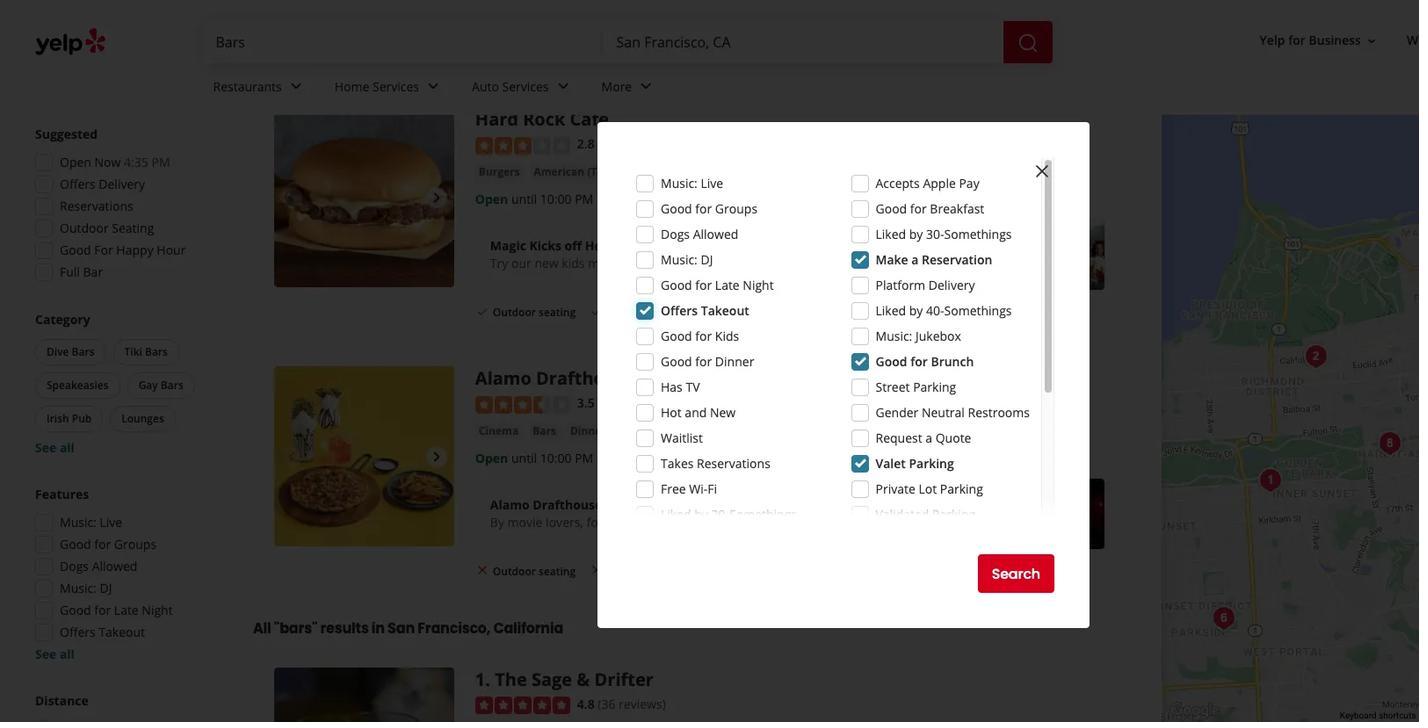 Task type: vqa. For each thing, say whether or not it's contained in the screenshot.
Read in ALAMO DRAFTHOUSE CINEMA BY MOVIE LOVERS, FOR MOVIE LOVERS READ MORE
yes



Task type: locate. For each thing, give the bounding box(es) containing it.
somethings down takes reservations
[[729, 506, 797, 523]]

4.8
[[577, 696, 595, 713]]

see all up distance
[[35, 646, 75, 663]]

1 vertical spatial more
[[719, 514, 751, 530]]

until for alamo
[[511, 450, 537, 466]]

mission right good for dinner
[[755, 367, 822, 390]]

1 vertical spatial reservations
[[697, 455, 770, 472]]

san right in
[[388, 619, 415, 639]]

reservations inside group
[[60, 198, 133, 214]]

see all button up distance
[[35, 646, 75, 663]]

good for kids
[[661, 328, 739, 344]]

valet
[[876, 455, 906, 472]]

0 vertical spatial see all
[[35, 439, 75, 456]]

bars for gay bars
[[161, 378, 183, 393]]

0 horizontal spatial music: dj
[[60, 580, 112, 597]]

dogs allowed inside group
[[60, 558, 137, 575]]

1 vertical spatial alamo
[[490, 496, 530, 513]]

1 horizontal spatial 16 checkmark v2 image
[[590, 305, 604, 319]]

san
[[478, 10, 518, 39], [388, 619, 415, 639]]

services up hard rock cafe link
[[502, 78, 549, 95]]

by
[[909, 226, 923, 243], [909, 302, 923, 319], [694, 506, 708, 523]]

takeout inside the search dialog
[[701, 302, 749, 319]]

good for groups down features
[[60, 536, 156, 553]]

outdoor down our
[[493, 305, 536, 320]]

hard
[[475, 108, 518, 131]]

0 vertical spatial 10:00
[[540, 191, 572, 207]]

lovers
[[645, 514, 679, 530]]

suggested
[[35, 126, 98, 142]]

offers up good for kids
[[661, 302, 698, 319]]

2 horizontal spatial 16 checkmark v2 image
[[663, 305, 677, 319]]

good for groups inside the search dialog
[[661, 200, 758, 217]]

more
[[700, 255, 732, 271], [719, 514, 751, 530]]

a right make
[[911, 251, 919, 268]]

until for hard
[[511, 191, 537, 207]]

dinner theater
[[570, 423, 650, 438]]

seating
[[539, 305, 576, 320], [539, 564, 576, 579]]

1 vertical spatial san
[[388, 619, 415, 639]]

dj inside the search dialog
[[701, 251, 713, 268]]

1 horizontal spatial night
[[743, 277, 774, 293]]

2 open until 10:00 pm from the top
[[475, 450, 593, 466]]

1 horizontal spatial dinner
[[715, 353, 754, 370]]

delivery for offers delivery
[[99, 176, 145, 192]]

takeout up kids
[[701, 302, 749, 319]]

open until 10:00 pm for drafthouse
[[475, 450, 593, 466]]

0 horizontal spatial groups
[[114, 536, 156, 553]]

outdoor seating down new
[[493, 305, 576, 320]]

reviews) for cafe
[[628, 136, 676, 152]]

search dialog
[[0, 0, 1419, 722]]

10:00
[[540, 191, 572, 207], [540, 450, 572, 466]]

delivery inside the search dialog
[[929, 277, 975, 293]]

somethings down breakfast
[[944, 226, 1012, 243]]

good for groups down cocktail bars link
[[661, 200, 758, 217]]

all up distance
[[60, 646, 75, 663]]

1 vertical spatial delivery
[[929, 277, 975, 293]]

hour
[[157, 242, 186, 258]]

slideshow element for hard
[[274, 108, 454, 288]]

4.8 star rating image
[[475, 697, 570, 715]]

24 chevron down v2 image inside auto services 'link'
[[552, 76, 573, 97]]

parking down private lot parking
[[932, 506, 976, 523]]

0 vertical spatial open until 10:00 pm
[[475, 191, 593, 207]]

top
[[253, 10, 292, 39]]

platform
[[876, 277, 925, 293]]

1 slideshow element from the top
[[274, 108, 454, 288]]

next image
[[426, 187, 447, 208], [426, 446, 447, 467]]

2 seating from the top
[[539, 564, 576, 579]]

liked down the "free"
[[661, 506, 691, 523]]

see all down 'irish' at the left of page
[[35, 439, 75, 456]]

takes reservations
[[661, 455, 770, 472]]

drifter
[[594, 668, 654, 692]]

0 vertical spatial san
[[478, 10, 518, 39]]

16 checkmark v2 image for takeout
[[663, 305, 677, 319]]

10:00 down american
[[540, 191, 572, 207]]

a left quote
[[926, 430, 932, 446]]

1 vertical spatial offers
[[661, 302, 698, 319]]

2 vertical spatial delivery
[[607, 305, 649, 320]]

by left 30-
[[909, 226, 923, 243]]

24 chevron down v2 image left the auto
[[423, 76, 444, 97]]

16 close v2 image
[[475, 564, 489, 578], [590, 564, 604, 578]]

outdoor up for
[[60, 220, 109, 236]]

keyboard shortcuts button
[[1340, 710, 1416, 722]]

1 vertical spatial dinner
[[570, 423, 606, 438]]

somethings for 30-
[[944, 226, 1012, 243]]

2.8 (1.1k reviews)
[[577, 136, 676, 152]]

2 vertical spatial by
[[694, 506, 708, 523]]

2 see all button from the top
[[35, 646, 75, 663]]

all down irish pub button at the left bottom
[[60, 439, 75, 456]]

good for breakfast
[[876, 200, 984, 217]]

alamo for alamo drafthouse cinema by movie lovers, for movie lovers read more
[[490, 496, 530, 513]]

1 16 checkmark v2 image from the left
[[475, 305, 489, 319]]

tv
[[686, 379, 700, 395]]

good
[[661, 200, 692, 217], [876, 200, 907, 217], [60, 242, 91, 258], [661, 277, 692, 293], [661, 328, 692, 344], [661, 353, 692, 370], [876, 353, 907, 370], [60, 536, 91, 553], [60, 602, 91, 619]]

music: live right (traditional) in the top of the page
[[661, 175, 723, 192]]

new right tv
[[711, 367, 750, 390]]

read right today!
[[667, 255, 697, 271]]

parking up neutral
[[913, 379, 956, 395]]

0 vertical spatial music: dj
[[661, 251, 713, 268]]

alamo inside alamo drafthouse cinema by movie lovers, for movie lovers read more
[[490, 496, 530, 513]]

offers takeout inside the search dialog
[[661, 302, 749, 319]]

previous image
[[281, 446, 302, 467]]

1 see all button from the top
[[35, 439, 75, 456]]

1 vertical spatial night
[[142, 602, 173, 619]]

delivery down today!
[[607, 305, 649, 320]]

open until 10:00 pm down american
[[475, 191, 593, 207]]

offers inside the search dialog
[[661, 302, 698, 319]]

40-
[[926, 302, 944, 319]]

reservations down offers delivery
[[60, 198, 133, 214]]

0 vertical spatial alamo
[[475, 367, 531, 390]]

cinema inside "button"
[[479, 423, 519, 438]]

24 chevron down v2 image inside home services link
[[423, 76, 444, 97]]

0 vertical spatial liked
[[876, 226, 906, 243]]

waitlist
[[661, 430, 703, 446]]

1 vertical spatial all
[[60, 646, 75, 663]]

dogs allowed inside the search dialog
[[661, 226, 738, 243]]

1 horizontal spatial california
[[635, 10, 739, 39]]

2 16 close v2 image from the left
[[590, 564, 604, 578]]

dinner
[[715, 353, 754, 370], [570, 423, 606, 438]]

live
[[701, 175, 723, 192], [100, 514, 122, 531]]

valet parking
[[876, 455, 954, 472]]

24 chevron down v2 image inside more link
[[636, 76, 657, 97]]

1 horizontal spatial a
[[926, 430, 932, 446]]

scarlet lounge image
[[1299, 339, 1334, 374]]

offers takeout up good for kids
[[661, 302, 749, 319]]

for
[[94, 242, 113, 258]]

fisherman's
[[746, 164, 815, 181]]

google image
[[1166, 699, 1224, 722]]

today!
[[625, 255, 660, 271]]

1 horizontal spatial allowed
[[693, 226, 738, 243]]

1 vertical spatial somethings
[[944, 302, 1012, 319]]

dogs down features
[[60, 558, 89, 575]]

2 16 checkmark v2 image from the left
[[590, 305, 604, 319]]

0 horizontal spatial reservations
[[60, 198, 133, 214]]

2 24 chevron down v2 image from the left
[[552, 76, 573, 97]]

0 vertical spatial all
[[60, 439, 75, 456]]

0 vertical spatial slideshow element
[[274, 108, 454, 288]]

2 vertical spatial cinema
[[605, 496, 652, 513]]

dinner down kids
[[715, 353, 754, 370]]

0 vertical spatial california
[[635, 10, 739, 39]]

0 horizontal spatial delivery
[[99, 176, 145, 192]]

2 24 chevron down v2 image from the left
[[636, 76, 657, 97]]

francisco, up more
[[523, 10, 631, 39]]

3.5 star rating image
[[475, 396, 570, 414]]

open for alamo
[[475, 450, 508, 466]]

0 vertical spatial good for late night
[[661, 277, 774, 293]]

private lot parking
[[876, 481, 983, 497]]

0 vertical spatial late
[[715, 277, 740, 293]]

2 vertical spatial liked
[[661, 506, 691, 523]]

drafthouse inside alamo drafthouse cinema by movie lovers, for movie lovers read more
[[533, 496, 602, 513]]

0 vertical spatial outdoor
[[60, 220, 109, 236]]

16 chevron down v2 image
[[1365, 34, 1379, 48]]

0 vertical spatial somethings
[[944, 226, 1012, 243]]

1 vertical spatial drafthouse
[[533, 496, 602, 513]]

1 services from the left
[[373, 78, 419, 95]]

lounges button
[[110, 406, 176, 432]]

16 checkmark v2 image for outdoor seating
[[475, 305, 489, 319]]

24 chevron down v2 image for restaurants
[[285, 76, 306, 97]]

0 vertical spatial delivery
[[99, 176, 145, 192]]

1 open until 10:00 pm from the top
[[475, 191, 593, 207]]

alamo drafthouse cinema new mission image
[[274, 367, 454, 547]]

read down wi-
[[686, 514, 716, 530]]

10:00 down bars link
[[540, 450, 572, 466]]

1 horizontal spatial movie
[[606, 514, 641, 530]]

bars button
[[529, 422, 560, 440]]

pm for hard
[[575, 191, 593, 207]]

dogs allowed
[[661, 226, 738, 243], [60, 558, 137, 575]]

home
[[335, 78, 369, 95]]

2 until from the top
[[511, 450, 537, 466]]

1 seating from the top
[[539, 305, 576, 320]]

kids
[[562, 255, 585, 271]]

dinner down 3.5
[[570, 423, 606, 438]]

quote
[[936, 430, 971, 446]]

1 vertical spatial pm
[[575, 191, 593, 207]]

24 chevron down v2 image
[[423, 76, 444, 97], [552, 76, 573, 97]]

theater
[[609, 423, 650, 438]]

1 horizontal spatial delivery
[[607, 305, 649, 320]]

somethings up jukebox
[[944, 302, 1012, 319]]

cinema inside alamo drafthouse cinema by movie lovers, for movie lovers read more
[[605, 496, 652, 513]]

24 chevron down v2 image right the restaurants
[[285, 76, 306, 97]]

2 vertical spatial group
[[30, 486, 218, 663]]

bars
[[371, 10, 419, 39], [712, 164, 735, 179], [72, 344, 94, 359], [145, 344, 168, 359], [161, 378, 183, 393], [533, 423, 556, 438]]

2 horizontal spatial delivery
[[929, 277, 975, 293]]

bars right dive
[[72, 344, 94, 359]]

1 vertical spatial by
[[909, 302, 923, 319]]

parking for street parking
[[913, 379, 956, 395]]

dinner inside button
[[570, 423, 606, 438]]

outdoor seating for drafthouse
[[493, 564, 576, 579]]

reservations up "fi"
[[697, 455, 770, 472]]

services inside 'link'
[[502, 78, 549, 95]]

parking for valet parking
[[909, 455, 954, 472]]

(1.1k
[[598, 136, 625, 152]]

pm down american (traditional) link
[[575, 191, 593, 207]]

pm right 4:35
[[152, 154, 170, 170]]

see for category
[[35, 439, 56, 456]]

allowed
[[693, 226, 738, 243], [92, 558, 137, 575]]

1 horizontal spatial late
[[715, 277, 740, 293]]

gender neutral restrooms
[[876, 404, 1030, 421]]

seating down the lovers,
[[539, 564, 576, 579]]

bars for dive bars
[[72, 344, 94, 359]]

slideshow element
[[274, 108, 454, 288], [274, 367, 454, 547]]

free
[[661, 481, 686, 497]]

california up more link
[[635, 10, 739, 39]]

california up the
[[493, 619, 563, 639]]

reviews) down the drifter
[[619, 696, 666, 713]]

1 horizontal spatial dogs
[[661, 226, 690, 243]]

delivery down reservation
[[929, 277, 975, 293]]

0 horizontal spatial a
[[911, 251, 919, 268]]

see
[[35, 439, 56, 456], [35, 646, 56, 663]]

2 services from the left
[[502, 78, 549, 95]]

2 10:00 from the top
[[540, 450, 572, 466]]

0 vertical spatial more
[[700, 255, 732, 271]]

new
[[711, 367, 750, 390], [710, 404, 736, 421]]

1 all from the top
[[60, 439, 75, 456]]

american
[[534, 164, 584, 179]]

1 10:00 from the top
[[540, 191, 572, 207]]

bars right tiki
[[145, 344, 168, 359]]

user actions element
[[1246, 25, 1419, 60]]

1 vertical spatial liked
[[876, 302, 906, 319]]

1 24 chevron down v2 image from the left
[[285, 76, 306, 97]]

san right near
[[478, 10, 518, 39]]

for inside button
[[1288, 32, 1306, 49]]

movie right 'by'
[[508, 514, 543, 530]]

2 vertical spatial somethings
[[729, 506, 797, 523]]

24 chevron down v2 image up rock
[[552, 76, 573, 97]]

music: live down features
[[60, 514, 122, 531]]

outdoor seating down the lovers,
[[493, 564, 576, 579]]

1 next image from the top
[[426, 187, 447, 208]]

0 horizontal spatial live
[[100, 514, 122, 531]]

new right and at the bottom
[[710, 404, 736, 421]]

allowed inside group
[[92, 558, 137, 575]]

services for home services
[[373, 78, 419, 95]]

16 checkmark v2 image
[[475, 305, 489, 319], [590, 305, 604, 319], [663, 305, 677, 319]]

1 vertical spatial good for late night
[[60, 602, 173, 619]]

3 16 checkmark v2 image from the left
[[663, 305, 677, 319]]

0 horizontal spatial dj
[[100, 580, 112, 597]]

liked up make
[[876, 226, 906, 243]]

1 vertical spatial next image
[[426, 446, 447, 467]]

0 horizontal spatial late
[[114, 602, 139, 619]]

group
[[30, 126, 218, 286], [32, 311, 218, 457], [30, 486, 218, 663]]

street parking
[[876, 379, 956, 395]]

0 vertical spatial see all button
[[35, 439, 75, 456]]

0 horizontal spatial 16 checkmark v2 image
[[475, 305, 489, 319]]

1 vertical spatial until
[[511, 450, 537, 466]]

1 horizontal spatial good for late night
[[661, 277, 774, 293]]

1 outdoor seating from the top
[[493, 305, 576, 320]]

&
[[577, 668, 590, 692]]

10:00 for drafthouse
[[540, 450, 572, 466]]

bars right cocktail
[[712, 164, 735, 179]]

1 horizontal spatial dj
[[701, 251, 713, 268]]

more inside magic kicks off here try our new kids menu today! read more
[[700, 255, 732, 271]]

rock
[[523, 108, 565, 131]]

best
[[321, 10, 367, 39]]

0 horizontal spatial movie
[[508, 514, 543, 530]]

outdoor for alamo
[[493, 564, 536, 579]]

1 vertical spatial dogs allowed
[[60, 558, 137, 575]]

open down burgers button
[[475, 191, 508, 207]]

by left 40-
[[909, 302, 923, 319]]

2 see from the top
[[35, 646, 56, 663]]

until down bars link
[[511, 450, 537, 466]]

alamo
[[475, 367, 531, 390], [490, 496, 530, 513]]

1 horizontal spatial 24 chevron down v2 image
[[552, 76, 573, 97]]

open until 10:00 pm down bars link
[[475, 450, 593, 466]]

hard rock cafe image
[[274, 108, 454, 288]]

1 see all from the top
[[35, 439, 75, 456]]

2 all from the top
[[60, 646, 75, 663]]

offers takeout
[[661, 302, 749, 319], [60, 624, 145, 641]]

francisco, up 1
[[418, 619, 491, 639]]

for
[[1288, 32, 1306, 49], [695, 200, 712, 217], [910, 200, 927, 217], [695, 277, 712, 293], [695, 328, 712, 344], [695, 353, 712, 370], [910, 353, 928, 370], [587, 514, 603, 530], [94, 536, 111, 553], [94, 602, 111, 619]]

open now 4:35 pm
[[60, 154, 170, 170]]

0 vertical spatial pm
[[152, 154, 170, 170]]

alamo up 'by'
[[490, 496, 530, 513]]

0 horizontal spatial california
[[493, 619, 563, 639]]

24 chevron down v2 image right more
[[636, 76, 657, 97]]

1 vertical spatial groups
[[114, 536, 156, 553]]

1 horizontal spatial groups
[[715, 200, 758, 217]]

2 slideshow element from the top
[[274, 367, 454, 547]]

open until 10:00 pm
[[475, 191, 593, 207], [475, 450, 593, 466]]

0 horizontal spatial 16 close v2 image
[[475, 564, 489, 578]]

0 vertical spatial cinema
[[640, 367, 706, 390]]

1 vertical spatial outdoor
[[493, 305, 536, 320]]

2 vertical spatial pm
[[575, 450, 593, 466]]

2 outdoor seating from the top
[[493, 564, 576, 579]]

seating down new
[[539, 305, 576, 320]]

open down cinema "button"
[[475, 450, 508, 466]]

None search field
[[202, 21, 1056, 63]]

late
[[715, 277, 740, 293], [114, 602, 139, 619]]

delivery down open now 4:35 pm
[[99, 176, 145, 192]]

somethings
[[944, 226, 1012, 243], [944, 302, 1012, 319], [729, 506, 797, 523]]

night
[[743, 277, 774, 293], [142, 602, 173, 619]]

offers takeout up distance 'option group'
[[60, 624, 145, 641]]

our
[[511, 255, 531, 271]]

all
[[253, 619, 271, 639]]

0 vertical spatial by
[[909, 226, 923, 243]]

delivery
[[99, 176, 145, 192], [929, 277, 975, 293], [607, 305, 649, 320]]

2 movie from the left
[[606, 514, 641, 530]]

parking up private lot parking
[[909, 455, 954, 472]]

see all button down 'irish' at the left of page
[[35, 439, 75, 456]]

outdoor seating
[[493, 305, 576, 320], [493, 564, 576, 579]]

1 vertical spatial 10:00
[[540, 450, 572, 466]]

magic kicks off here try our new kids menu today! read more
[[490, 237, 732, 271]]

mission down hot at the bottom of the page
[[661, 423, 705, 440]]

kicks
[[529, 237, 561, 254]]

outdoor down 'by'
[[493, 564, 536, 579]]

drafthouse for alamo drafthouse cinema by movie lovers, for movie lovers read more
[[533, 496, 602, 513]]

tiki bars
[[124, 344, 168, 359]]

0 horizontal spatial good for late night
[[60, 602, 173, 619]]

16 checkmark v2 image for delivery
[[590, 305, 604, 319]]

24 chevron down v2 image inside restaurants link
[[285, 76, 306, 97]]

1 vertical spatial open until 10:00 pm
[[475, 450, 593, 466]]

(36
[[598, 696, 616, 713]]

0 vertical spatial new
[[711, 367, 750, 390]]

1 horizontal spatial reservations
[[697, 455, 770, 472]]

alamo up 3.5 star rating image
[[475, 367, 531, 390]]

liked for liked by 30-somethings
[[876, 226, 906, 243]]

see down 'irish' at the left of page
[[35, 439, 56, 456]]

american (traditional) button
[[530, 163, 656, 181]]

reviews) down alamo drafthouse cinema new mission link
[[626, 395, 673, 411]]

the
[[495, 668, 527, 692]]

1 vertical spatial cinema
[[479, 423, 519, 438]]

offers up distance
[[60, 624, 95, 641]]

4:35
[[124, 154, 148, 170]]

until down burgers button
[[511, 191, 537, 207]]

1 horizontal spatial offers takeout
[[661, 302, 749, 319]]

outdoor seating for rock
[[493, 305, 576, 320]]

0 vertical spatial dj
[[701, 251, 713, 268]]

open for hard
[[475, 191, 508, 207]]

parking for validated parking
[[932, 506, 976, 523]]

dogs down cocktail
[[661, 226, 690, 243]]

dogs allowed down features
[[60, 558, 137, 575]]

by left 20-
[[694, 506, 708, 523]]

0 vertical spatial offers
[[60, 176, 95, 192]]

liked down platform on the top right of the page
[[876, 302, 906, 319]]

1 vertical spatial late
[[114, 602, 139, 619]]

price group
[[35, 38, 218, 97]]

see up distance
[[35, 646, 56, 663]]

all for category
[[60, 439, 75, 456]]

open down suggested
[[60, 154, 91, 170]]

0 vertical spatial outdoor seating
[[493, 305, 576, 320]]

services for auto services
[[502, 78, 549, 95]]

bars right gay
[[161, 378, 183, 393]]

1 horizontal spatial francisco,
[[523, 10, 631, 39]]

1 see from the top
[[35, 439, 56, 456]]

now
[[95, 154, 121, 170]]

services down 16 info v2 image
[[373, 78, 419, 95]]

offers down now at the left of the page
[[60, 176, 95, 192]]

1 vertical spatial dogs
[[60, 558, 89, 575]]

hard rock cafe link
[[475, 108, 609, 131]]

drafthouse up 3.5
[[536, 367, 635, 390]]

1 24 chevron down v2 image from the left
[[423, 76, 444, 97]]

2 next image from the top
[[426, 446, 447, 467]]

1 until from the top
[[511, 191, 537, 207]]

group containing features
[[30, 486, 218, 663]]

see all button for category
[[35, 439, 75, 456]]

2 vertical spatial outdoor
[[493, 564, 536, 579]]

pm down dinner theater button
[[575, 450, 593, 466]]

0 vertical spatial reviews)
[[628, 136, 676, 152]]

dogs allowed down cocktail bars link
[[661, 226, 738, 243]]

1 horizontal spatial music: live
[[661, 175, 723, 192]]

map region
[[1031, 113, 1419, 722]]

0 vertical spatial night
[[743, 277, 774, 293]]

takeout up distance 'option group'
[[99, 624, 145, 641]]

1 vertical spatial group
[[32, 311, 218, 457]]

sponsored
[[253, 58, 329, 79]]

24 chevron down v2 image
[[285, 76, 306, 97], [636, 76, 657, 97]]

reviews) for cinema
[[626, 395, 673, 411]]

drafthouse up the lovers,
[[533, 496, 602, 513]]

bars down 3.5 star rating image
[[533, 423, 556, 438]]

1 vertical spatial read
[[686, 514, 716, 530]]

wi-
[[689, 481, 708, 497]]

the sage & drifter link
[[495, 668, 654, 692]]

0 vertical spatial live
[[701, 175, 723, 192]]

late inside group
[[114, 602, 139, 619]]

new inside the search dialog
[[710, 404, 736, 421]]

2 see all from the top
[[35, 646, 75, 663]]

american (traditional) link
[[530, 163, 656, 181]]

services
[[373, 78, 419, 95], [502, 78, 549, 95]]

night inside the search dialog
[[743, 277, 774, 293]]

2 vertical spatial offers
[[60, 624, 95, 641]]

reviews) right (1.1k
[[628, 136, 676, 152]]

outdoor inside group
[[60, 220, 109, 236]]

mission
[[755, 367, 822, 390], [661, 423, 705, 440]]

movie left the lovers
[[606, 514, 641, 530]]

lovers,
[[546, 514, 583, 530]]



Task type: describe. For each thing, give the bounding box(es) containing it.
business categories element
[[199, 63, 1419, 114]]

has
[[661, 379, 683, 395]]

somethings for 20-
[[729, 506, 797, 523]]

wr
[[1407, 32, 1419, 49]]

results
[[320, 619, 369, 639]]

next image for hard
[[426, 187, 447, 208]]

read inside alamo drafthouse cinema by movie lovers, for movie lovers read more
[[686, 514, 716, 530]]

see for features
[[35, 646, 56, 663]]

burgers button
[[475, 163, 523, 181]]

cinema button
[[475, 422, 522, 440]]

pm inside group
[[152, 154, 170, 170]]

more
[[602, 78, 632, 95]]

$$$$ button
[[170, 66, 214, 93]]

liked by 40-somethings
[[876, 302, 1012, 319]]

liked for liked by 40-somethings
[[876, 302, 906, 319]]

try
[[490, 255, 508, 271]]

menu
[[588, 255, 621, 271]]

takeout up good for kids
[[681, 305, 722, 320]]

group containing suggested
[[30, 126, 218, 286]]

0 horizontal spatial san
[[388, 619, 415, 639]]

bar
[[83, 264, 103, 280]]

request
[[876, 430, 922, 446]]

see all button for features
[[35, 646, 75, 663]]

groups inside the search dialog
[[715, 200, 758, 217]]

by for 30-
[[909, 226, 923, 243]]

dinner theater button
[[567, 422, 654, 440]]

cocktail
[[666, 164, 709, 179]]

previous image
[[281, 187, 302, 208]]

search
[[992, 564, 1040, 584]]

1 movie from the left
[[508, 514, 543, 530]]

10:00 for rock
[[540, 191, 572, 207]]

dinner inside the search dialog
[[715, 353, 754, 370]]

business
[[1309, 32, 1361, 49]]

1 vertical spatial francisco,
[[418, 619, 491, 639]]

$$$$
[[180, 72, 204, 87]]

auto
[[472, 78, 499, 95]]

tiki bars button
[[113, 339, 179, 366]]

16 info v2 image
[[387, 61, 401, 75]]

seating for rock
[[539, 305, 576, 320]]

request a quote
[[876, 430, 971, 446]]

slideshow element for alamo
[[274, 367, 454, 547]]

irish pub
[[47, 411, 92, 426]]

speakeasies
[[47, 378, 109, 393]]

2 vertical spatial reviews)
[[619, 696, 666, 713]]

24 chevron down v2 image for home services
[[423, 76, 444, 97]]

1 vertical spatial good for groups
[[60, 536, 156, 553]]

gay bars
[[139, 378, 183, 393]]

0 vertical spatial francisco,
[[523, 10, 631, 39]]

off
[[565, 237, 582, 254]]

pub
[[72, 411, 92, 426]]

bars for tiki bars
[[145, 344, 168, 359]]

seating for drafthouse
[[539, 564, 576, 579]]

bars for cocktail bars
[[712, 164, 735, 179]]

the sage & drifter image
[[1253, 463, 1289, 498]]

cocktail bars button
[[663, 163, 739, 181]]

bars up 16 info v2 image
[[371, 10, 419, 39]]

fisherman's wharf
[[746, 164, 853, 181]]

good for dinner
[[661, 353, 754, 370]]

bars link
[[529, 422, 560, 440]]

wharf
[[818, 164, 853, 181]]

lost and found image
[[1207, 601, 1242, 636]]

takes
[[661, 455, 694, 472]]

alamo drafthouse cinema by movie lovers, for movie lovers read more
[[490, 496, 751, 530]]

outdoor for hard
[[493, 305, 536, 320]]

1 16 close v2 image from the left
[[475, 564, 489, 578]]

1 vertical spatial music: live
[[60, 514, 122, 531]]

distance option group
[[30, 692, 218, 722]]

2.8
[[577, 136, 595, 152]]

gay bars button
[[127, 373, 195, 399]]

outdoor seating
[[60, 220, 154, 236]]

category
[[35, 311, 90, 328]]

all for features
[[60, 646, 75, 663]]

reservation
[[922, 251, 992, 268]]

1 vertical spatial music: dj
[[60, 580, 112, 597]]

cocktail bars link
[[663, 163, 739, 181]]

dive
[[47, 344, 69, 359]]

allowed inside the search dialog
[[693, 226, 738, 243]]

for inside alamo drafthouse cinema by movie lovers, for movie lovers read more
[[587, 514, 603, 530]]

read inside magic kicks off here try our new kids menu today! read more
[[667, 255, 697, 271]]

cinema for new
[[640, 367, 706, 390]]

24 chevron down v2 image for more
[[636, 76, 657, 97]]

2.8 star rating image
[[475, 137, 570, 154]]

1 horizontal spatial san
[[478, 10, 518, 39]]

zam zam image
[[1373, 426, 1408, 461]]

music: live inside the search dialog
[[661, 175, 723, 192]]

dogs inside the search dialog
[[661, 226, 690, 243]]

music: jukebox
[[876, 328, 961, 344]]

parking right lot
[[940, 481, 983, 497]]

music: dj inside the search dialog
[[661, 251, 713, 268]]

gay
[[139, 378, 158, 393]]

cinema for by
[[605, 496, 652, 513]]

keyboard shortcuts
[[1340, 711, 1416, 721]]

alamo drafthouse cinema new mission link
[[475, 367, 822, 390]]

a for make
[[911, 251, 919, 268]]

close image
[[1032, 161, 1053, 182]]

search button
[[978, 554, 1054, 593]]

tiki
[[124, 344, 142, 359]]

pay
[[959, 175, 980, 192]]

1 horizontal spatial mission
[[755, 367, 822, 390]]

near
[[423, 10, 474, 39]]

offers takeout inside group
[[60, 624, 145, 641]]

good for late night inside the search dialog
[[661, 277, 774, 293]]

american (traditional)
[[534, 164, 652, 179]]

burgers
[[479, 164, 520, 179]]

open until 10:00 pm for rock
[[475, 191, 593, 207]]

by for 40-
[[909, 302, 923, 319]]

alamo for alamo drafthouse cinema new mission
[[475, 367, 531, 390]]

liked by 20-somethings
[[661, 506, 797, 523]]

group containing category
[[32, 311, 218, 457]]

next image for alamo
[[426, 446, 447, 467]]

liked by 30-somethings
[[876, 226, 1012, 243]]

1
[[475, 668, 485, 692]]

validated parking
[[876, 506, 976, 523]]

make
[[876, 251, 908, 268]]

price
[[35, 38, 66, 54]]

jukebox
[[916, 328, 961, 344]]

cocktail bars
[[666, 164, 735, 179]]

here
[[585, 237, 615, 254]]

search image
[[1017, 32, 1038, 53]]

(traditional)
[[587, 164, 652, 179]]

somethings for 40-
[[944, 302, 1012, 319]]

street
[[876, 379, 910, 395]]

restaurants link
[[199, 63, 321, 114]]

free wi-fi
[[661, 481, 717, 497]]

sage
[[532, 668, 572, 692]]

auto services link
[[458, 63, 587, 114]]

see all for category
[[35, 439, 75, 456]]

offers delivery
[[60, 176, 145, 192]]

accepts apple pay
[[876, 175, 980, 192]]

neutral
[[922, 404, 965, 421]]

more inside alamo drafthouse cinema by movie lovers, for movie lovers read more
[[719, 514, 751, 530]]

delivery for platform delivery
[[929, 277, 975, 293]]

and
[[685, 404, 707, 421]]

full
[[60, 264, 80, 280]]

live inside the search dialog
[[701, 175, 723, 192]]

0 horizontal spatial night
[[142, 602, 173, 619]]

24 chevron down v2 image for auto services
[[552, 76, 573, 97]]

top 10 best bars near san francisco, california
[[253, 10, 739, 39]]

kids
[[715, 328, 739, 344]]

by for 20-
[[694, 506, 708, 523]]

restrooms
[[968, 404, 1030, 421]]

drafthouse for alamo drafthouse cinema new mission
[[536, 367, 635, 390]]

1 vertical spatial live
[[100, 514, 122, 531]]

seating
[[112, 220, 154, 236]]

"bars"
[[274, 619, 317, 639]]

see all for features
[[35, 646, 75, 663]]

late inside the search dialog
[[715, 277, 740, 293]]

a for request
[[926, 430, 932, 446]]

yelp
[[1260, 32, 1285, 49]]

open inside group
[[60, 154, 91, 170]]

pm for alamo
[[575, 450, 593, 466]]

1 vertical spatial mission
[[661, 423, 705, 440]]

auto services
[[472, 78, 549, 95]]

1 vertical spatial california
[[493, 619, 563, 639]]

liked for liked by 20-somethings
[[661, 506, 691, 523]]

reservations inside the search dialog
[[697, 455, 770, 472]]

breakfast
[[930, 200, 984, 217]]

good for brunch
[[876, 353, 974, 370]]



